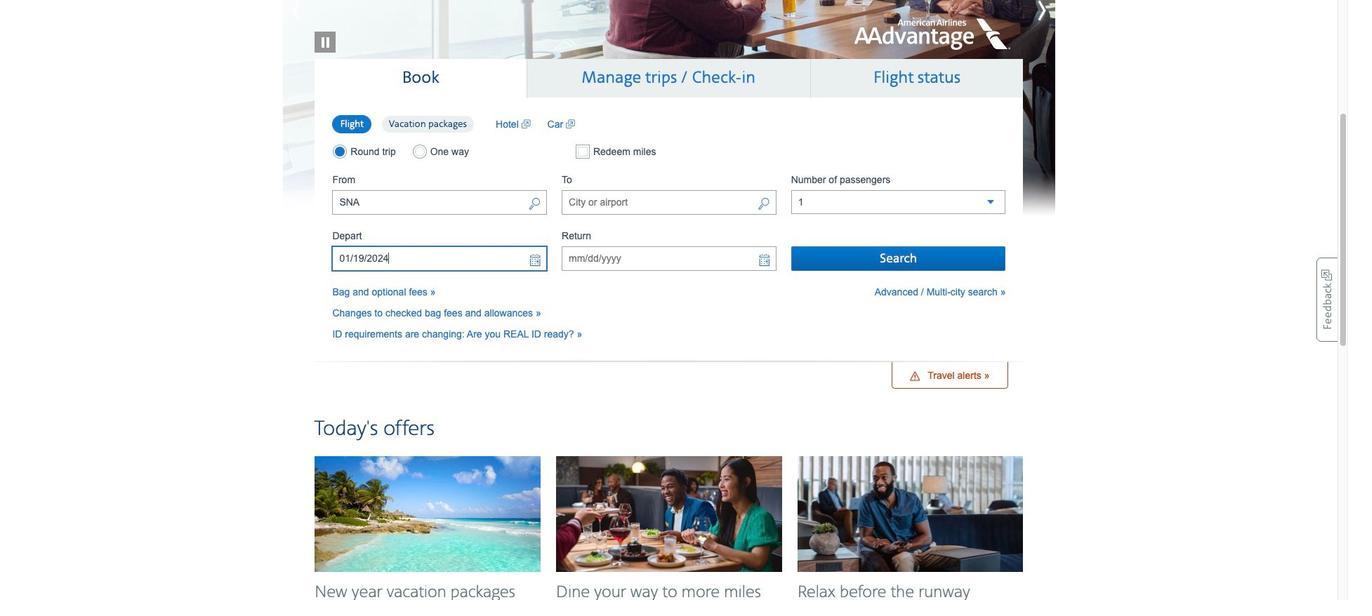 Task type: locate. For each thing, give the bounding box(es) containing it.
None submit
[[791, 247, 1006, 271]]

mm/dd/yyyy text field
[[333, 247, 547, 271]]

newpage image
[[522, 117, 531, 131]]

tab list
[[315, 59, 1024, 98]]

2 option group from the top
[[333, 144, 547, 159]]

search image
[[528, 197, 541, 213]]

0 vertical spatial option group
[[333, 114, 482, 134]]

mm/dd/yyyy text field
[[562, 247, 777, 271]]

option group
[[333, 114, 482, 134], [333, 144, 547, 159]]

1 vertical spatial option group
[[333, 144, 547, 159]]

pause slideshow image
[[314, 10, 335, 52]]

next slide image
[[992, 0, 1055, 28]]

leave feedback, opens external site in new window image
[[1317, 258, 1338, 342]]

City or airport text field
[[333, 190, 547, 215]]

1 option group from the top
[[333, 114, 482, 134]]

2 tab from the left
[[527, 59, 811, 97]]

tab
[[315, 59, 527, 98], [527, 59, 811, 97], [811, 59, 1024, 97]]



Task type: vqa. For each thing, say whether or not it's contained in the screenshot.
first tab from left
yes



Task type: describe. For each thing, give the bounding box(es) containing it.
City or airport text field
[[562, 190, 777, 215]]

aadvantage program updates for 2024. opens another site in a new window that may not meet accessibility guidelines. image
[[283, 0, 1055, 220]]

newpage image
[[566, 117, 575, 131]]

1 tab from the left
[[315, 59, 527, 98]]

3 tab from the left
[[811, 59, 1024, 97]]

search image
[[758, 197, 770, 213]]

previous slide image
[[283, 0, 346, 28]]



